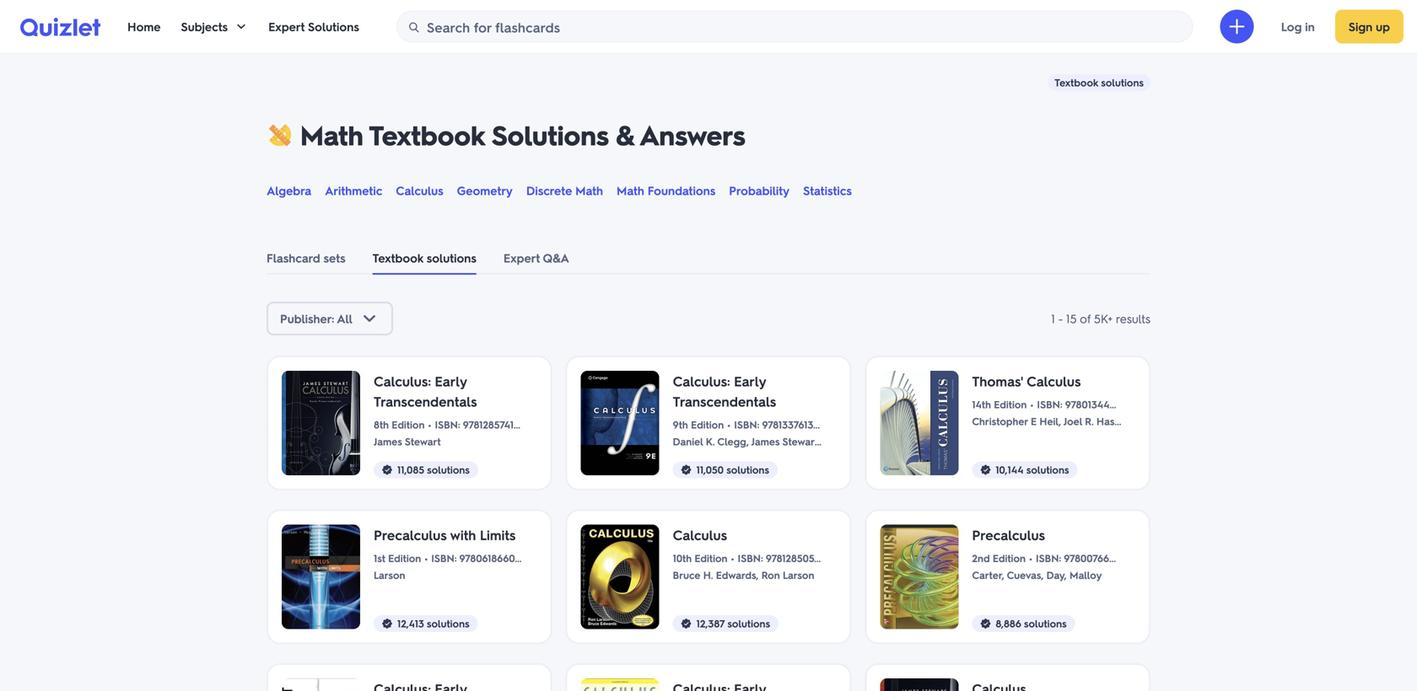 Task type: vqa. For each thing, say whether or not it's contained in the screenshot.


Task type: describe. For each thing, give the bounding box(es) containing it.
• inside precalculus with limits 1st edition • isbn: 9780618660896 larson
[[425, 552, 428, 565]]

maurice
[[1125, 415, 1163, 428]]

9780134438986
[[1065, 398, 1139, 411]]

Search field
[[397, 11, 1193, 43]]

5k+
[[1094, 311, 1113, 327]]

&
[[616, 117, 634, 152]]

verified stamp image for precalculus 2nd edition • isbn: 9780076602186 carter, cuevas, day, malloy
[[979, 618, 993, 631]]

math foundations link
[[617, 182, 716, 199]]

early for calculus: early transcendentals 9th edition • isbn: 9781337613927 daniel k. clegg, james stewart, saleem watson
[[734, 373, 766, 390]]

isbn: inside calculus 10th edition • isbn: 9781285057095 bruce h. edwards, ron larson
[[738, 552, 763, 565]]

larson inside precalculus with limits 1st edition • isbn: 9780618660896 larson
[[374, 569, 405, 582]]

discrete math link
[[526, 182, 603, 199]]

geometry
[[457, 183, 513, 198]]

probability
[[729, 183, 790, 198]]

8,886
[[996, 618, 1022, 631]]

geometry link
[[457, 182, 513, 199]]

math for math foundations
[[617, 183, 645, 198]]

publisher: all
[[280, 311, 353, 327]]

precalculus with limits 1st edition • isbn: 9780618660896 larson
[[374, 527, 532, 582]]

ron
[[762, 569, 780, 582]]

all
[[337, 311, 353, 327]]

h.
[[703, 569, 713, 582]]

isbn: inside calculus: early transcendentals 8th edition • isbn: 9781285741550 james stewart
[[435, 419, 460, 432]]

9780618660896
[[459, 552, 532, 565]]

discrete math
[[526, 183, 603, 198]]

math textbook solutions & answers
[[300, 117, 746, 152]]

arithmetic link
[[325, 182, 382, 199]]

isbn: inside precalculus 2nd edition • isbn: 9780076602186 carter, cuevas, day, malloy
[[1036, 552, 1062, 565]]

1 horizontal spatial textbook solutions
[[1055, 76, 1144, 89]]

15
[[1066, 311, 1077, 327]]

heil,
[[1040, 415, 1062, 428]]

1 quizlet image from the top
[[20, 17, 100, 36]]

verified stamp image for calculus: early transcendentals 9th edition • isbn: 9781337613927 daniel k. clegg, james stewart, saleem watson
[[680, 464, 693, 477]]

verified stamp image for calculus
[[979, 464, 993, 477]]

edition inside thomas' calculus 14th edition • isbn: 9780134438986 christopher e heil, joel r. hass, maurice d. weir
[[994, 398, 1027, 411]]

12,387 solutions
[[697, 618, 770, 631]]

caret down image
[[235, 20, 248, 33]]

solutions for precalculus 2nd edition • isbn: 9780076602186 carter, cuevas, day, malloy
[[1024, 618, 1067, 631]]

• inside calculus: early transcendentals 8th edition • isbn: 9781285741550 james stewart
[[428, 419, 432, 432]]

11,050 solutions
[[697, 464, 769, 477]]

saleem
[[824, 435, 859, 448]]

-
[[1059, 311, 1063, 327]]

sets
[[324, 251, 346, 266]]

tab list containing flashcard sets
[[253, 241, 1164, 275]]

math for math textbook solutions & answers
[[300, 117, 364, 152]]

in
[[1306, 19, 1315, 34]]

statistics link
[[803, 182, 852, 199]]

log in
[[1281, 19, 1315, 34]]

daniel
[[673, 435, 703, 448]]

of
[[1080, 311, 1091, 327]]

14th
[[972, 398, 991, 411]]

10th
[[673, 552, 692, 565]]

publisher:
[[280, 311, 334, 327]]

thomas' calculus link
[[972, 371, 1081, 392]]

expert solutions
[[268, 19, 359, 34]]

subjects
[[181, 19, 228, 34]]

carter,
[[972, 569, 1005, 582]]

9781337613927
[[762, 419, 831, 432]]

calculus for calculus 10th edition • isbn: 9781285057095 bruce h. edwards, ron larson
[[673, 527, 727, 544]]

calculus: early transcendentals 8th edition by james stewart image
[[282, 371, 360, 476]]

1 horizontal spatial math
[[576, 183, 603, 198]]

0 horizontal spatial calculus link
[[396, 182, 444, 199]]

1 vertical spatial textbook
[[369, 117, 485, 152]]

calculus: early transcendentals link for calculus: early transcendentals 8th edition • isbn: 9781285741550 james stewart
[[374, 371, 524, 412]]

algebra
[[267, 183, 311, 198]]

cuevas,
[[1007, 569, 1044, 582]]

day,
[[1047, 569, 1067, 582]]

1 - 15 of 5k+ results
[[1052, 311, 1151, 327]]

verified stamp image for 10th
[[680, 618, 693, 631]]

11,050
[[697, 464, 724, 477]]

precalculus with limits 1st edition by larson image
[[282, 525, 360, 630]]

1st
[[374, 552, 385, 565]]

edition inside calculus: early transcendentals 8th edition • isbn: 9781285741550 james stewart
[[392, 419, 425, 432]]

sign up button
[[1336, 10, 1404, 43]]

expert q&a link
[[504, 241, 569, 275]]

isbn: inside precalculus with limits 1st edition • isbn: 9780618660896 larson
[[431, 552, 457, 565]]

math foundations
[[617, 183, 716, 198]]

malloy
[[1070, 569, 1102, 582]]

2 quizlet image from the top
[[20, 18, 100, 36]]

expert for expert solutions
[[268, 19, 305, 34]]

9781285057095
[[766, 552, 837, 565]]

0 horizontal spatial solutions
[[308, 19, 359, 34]]

10,144 solutions
[[996, 464, 1069, 477]]

10,144
[[996, 464, 1024, 477]]

edwards,
[[716, 569, 759, 582]]

textbook inside tab list
[[373, 251, 423, 266]]

1 vertical spatial calculus link
[[673, 525, 727, 546]]

calculus 10th edition • isbn: 9781285057095 bruce h. edwards, ron larson
[[673, 527, 837, 582]]

james inside calculus: early transcendentals 8th edition • isbn: 9781285741550 james stewart
[[374, 435, 402, 448]]

d.
[[1166, 415, 1175, 428]]

textbook solutions inside tab list
[[373, 251, 477, 266]]

isbn: inside thomas' calculus 14th edition • isbn: 9780134438986 christopher e heil, joel r. hass, maurice d. weir
[[1037, 398, 1063, 411]]

calculus 10th edition by bruce h. edwards, ron larson image
[[581, 525, 660, 630]]

precalculus for with
[[374, 527, 447, 544]]

0 vertical spatial textbook
[[1055, 76, 1099, 89]]

flashcard sets link
[[267, 241, 346, 275]]

weir
[[1178, 415, 1199, 428]]

textbook solutions link
[[373, 241, 477, 275]]

math image
[[267, 122, 294, 149]]

clegg,
[[718, 435, 749, 448]]

precalculus with limits link
[[374, 525, 516, 546]]



Task type: locate. For each thing, give the bounding box(es) containing it.
• inside calculus 10th edition • isbn: 9781285057095 bruce h. edwards, ron larson
[[731, 552, 735, 565]]

edition up stewart
[[392, 419, 425, 432]]

calculus: for calculus: early transcendentals 8th edition • isbn: 9781285741550 james stewart
[[374, 373, 431, 390]]

james down 8th
[[374, 435, 402, 448]]

•
[[1031, 398, 1034, 411], [428, 419, 432, 432], [727, 419, 731, 432], [425, 552, 428, 565], [731, 552, 735, 565], [1029, 552, 1033, 565]]

transcendentals up stewart
[[374, 393, 477, 411]]

transcendentals
[[374, 393, 477, 411], [673, 393, 777, 411]]

calculus: early transcendentals 8th edition • isbn: 9781285741550 james stewart
[[374, 373, 531, 448]]

calculus: up 8th
[[374, 373, 431, 390]]

edition right the 1st
[[388, 552, 421, 565]]

calculus: up the 9th
[[673, 373, 730, 390]]

12,413
[[397, 618, 424, 631]]

1 precalculus from the left
[[374, 527, 447, 544]]

None search field
[[396, 11, 1194, 43]]

larson down 9781285057095
[[783, 569, 815, 582]]

0 vertical spatial textbook solutions
[[1055, 76, 1144, 89]]

precalculus up the 1st
[[374, 527, 447, 544]]

• inside calculus: early transcendentals 9th edition • isbn: 9781337613927 daniel k. clegg, james stewart, saleem watson
[[727, 419, 731, 432]]

2 transcendentals from the left
[[673, 393, 777, 411]]

0 horizontal spatial expert
[[268, 19, 305, 34]]

calculus for calculus
[[396, 183, 444, 198]]

expert left q&a
[[504, 251, 540, 266]]

answers
[[640, 117, 746, 152]]

q&a
[[543, 251, 569, 266]]

larson down the 1st
[[374, 569, 405, 582]]

isbn: up stewart
[[435, 419, 460, 432]]

with
[[450, 527, 476, 544]]

tab list
[[253, 241, 1164, 275]]

calculus: early transcendentals 9th edition • isbn: 9781337613927 daniel k. clegg, james stewart, saleem watson
[[673, 373, 897, 448]]

calculus left geometry at the top left of the page
[[396, 183, 444, 198]]

2nd
[[972, 552, 990, 565]]

calculus inside calculus 10th edition • isbn: 9781285057095 bruce h. edwards, ron larson
[[673, 527, 727, 544]]

calculus: early transcendentals link up clegg,
[[673, 371, 823, 412]]

precalculus for 2nd
[[972, 527, 1045, 544]]

james right clegg,
[[752, 435, 780, 448]]

calculus: inside calculus: early transcendentals 8th edition • isbn: 9781285741550 james stewart
[[374, 373, 431, 390]]

transcendentals up clegg,
[[673, 393, 777, 411]]

precalculus 2nd edition • isbn: 9780076602186 carter, cuevas, day, malloy
[[972, 527, 1136, 582]]

solutions left search 'image'
[[308, 19, 359, 34]]

0 horizontal spatial precalculus
[[374, 527, 447, 544]]

isbn: up clegg,
[[734, 419, 760, 432]]

expert solutions link
[[268, 0, 359, 53]]

publisher: all button
[[267, 302, 393, 336]]

calculus: for calculus: early transcendentals 9th edition • isbn: 9781337613927 daniel k. clegg, james stewart, saleem watson
[[673, 373, 730, 390]]

verified stamp image for precalculus with limits 1st edition • isbn: 9780618660896 larson
[[381, 618, 394, 631]]

math right discrete
[[576, 183, 603, 198]]

calculus:
[[374, 373, 431, 390], [673, 373, 730, 390]]

flashcard sets
[[267, 251, 346, 266]]

k.
[[706, 435, 715, 448]]

verified stamp image left 8,886 at the right bottom of the page
[[979, 618, 993, 631]]

calculus: early transcendentals link
[[374, 371, 524, 412], [673, 371, 823, 412]]

textbook solutions
[[1055, 76, 1144, 89], [373, 251, 477, 266]]

1 larson from the left
[[374, 569, 405, 582]]

calculus link up 10th on the left of the page
[[673, 525, 727, 546]]

expert q&a
[[504, 251, 569, 266]]

precalculus up "2nd" at the right bottom
[[972, 527, 1045, 544]]

1 transcendentals from the left
[[374, 393, 477, 411]]

2 vertical spatial textbook
[[373, 251, 423, 266]]

1
[[1052, 311, 1055, 327]]

thomas' calculus 14th edition • isbn: 9780134438986 christopher e heil, joel r. hass, maurice d. weir
[[972, 373, 1199, 428]]

hass,
[[1097, 415, 1122, 428]]

caret down image
[[359, 309, 380, 329]]

precalculus link
[[972, 525, 1045, 546]]

log
[[1281, 19, 1302, 34]]

calculus: inside calculus: early transcendentals 9th edition • isbn: 9781337613927 daniel k. clegg, james stewart, saleem watson
[[673, 373, 730, 390]]

1 horizontal spatial calculus link
[[673, 525, 727, 546]]

0 horizontal spatial transcendentals
[[374, 393, 477, 411]]

calculus link left geometry at the top left of the page
[[396, 182, 444, 199]]

1 calculus: from the left
[[374, 373, 431, 390]]

edition inside calculus: early transcendentals 9th edition • isbn: 9781337613927 daniel k. clegg, james stewart, saleem watson
[[691, 419, 724, 432]]

0 horizontal spatial math
[[300, 117, 364, 152]]

statistics
[[803, 183, 852, 198]]

• up stewart
[[428, 419, 432, 432]]

0 horizontal spatial calculus: early transcendentals link
[[374, 371, 524, 412]]

joel
[[1064, 415, 1083, 428]]

calculus: early transcendentals link for calculus: early transcendentals 9th edition • isbn: 9781337613927 daniel k. clegg, james stewart, saleem watson
[[673, 371, 823, 412]]

precalculus inside precalculus 2nd edition • isbn: 9780076602186 carter, cuevas, day, malloy
[[972, 527, 1045, 544]]

• up e
[[1031, 398, 1034, 411]]

2 james from the left
[[752, 435, 780, 448]]

9780076602186
[[1064, 552, 1136, 565]]

1 horizontal spatial calculus:
[[673, 373, 730, 390]]

1 calculus: early transcendentals link from the left
[[374, 371, 524, 412]]

transcendentals inside calculus: early transcendentals 8th edition • isbn: 9781285741550 james stewart
[[374, 393, 477, 411]]

early inside calculus: early transcendentals 9th edition • isbn: 9781337613927 daniel k. clegg, james stewart, saleem watson
[[734, 373, 766, 390]]

early for calculus: early transcendentals 8th edition • isbn: 9781285741550 james stewart
[[435, 373, 467, 390]]

solutions for calculus: early transcendentals 9th edition • isbn: 9781337613927 daniel k. clegg, james stewart, saleem watson
[[727, 464, 769, 477]]

0 vertical spatial calculus
[[396, 183, 444, 198]]

isbn: down precalculus with limits link
[[431, 552, 457, 565]]

early up clegg,
[[734, 373, 766, 390]]

early
[[435, 373, 467, 390], [734, 373, 766, 390]]

1 horizontal spatial james
[[752, 435, 780, 448]]

early up 9781285741550
[[435, 373, 467, 390]]

larson inside calculus 10th edition • isbn: 9781285057095 bruce h. edwards, ron larson
[[783, 569, 815, 582]]

solutions
[[1101, 76, 1144, 89], [427, 251, 477, 266], [427, 464, 470, 477], [727, 464, 769, 477], [1027, 464, 1069, 477], [427, 618, 470, 631], [728, 618, 770, 631], [1024, 618, 1067, 631]]

expert
[[268, 19, 305, 34], [504, 251, 540, 266]]

9781285741550
[[463, 419, 531, 432]]

solutions for precalculus with limits 1st edition • isbn: 9780618660896 larson
[[427, 618, 470, 631]]

1 horizontal spatial calculus: early transcendentals link
[[673, 371, 823, 412]]

calculus up the heil,
[[1027, 373, 1081, 390]]

math right math image
[[300, 117, 364, 152]]

0 horizontal spatial james
[[374, 435, 402, 448]]

0 vertical spatial calculus link
[[396, 182, 444, 199]]

up
[[1376, 19, 1391, 34]]

2 horizontal spatial calculus
[[1027, 373, 1081, 390]]

edition inside precalculus 2nd edition • isbn: 9780076602186 carter, cuevas, day, malloy
[[993, 552, 1026, 565]]

8,886 solutions
[[996, 618, 1067, 631]]

isbn: inside calculus: early transcendentals 9th edition • isbn: 9781337613927 daniel k. clegg, james stewart, saleem watson
[[734, 419, 760, 432]]

precalculus 2nd edition by carter, cuevas, day, malloy image
[[880, 525, 959, 630]]

edition inside calculus 10th edition • isbn: 9781285057095 bruce h. edwards, ron larson
[[695, 552, 728, 565]]

textbook
[[1055, 76, 1099, 89], [369, 117, 485, 152], [373, 251, 423, 266]]

edition up christopher
[[994, 398, 1027, 411]]

9th
[[673, 419, 688, 432]]

christopher
[[972, 415, 1028, 428]]

1 horizontal spatial calculus
[[673, 527, 727, 544]]

expert inside tab list
[[504, 251, 540, 266]]

edition up "k."
[[691, 419, 724, 432]]

transcendentals for calculus: early transcendentals 8th edition • isbn: 9781285741550 james stewart
[[374, 393, 477, 411]]

sign
[[1349, 19, 1373, 34]]

r.
[[1085, 415, 1094, 428]]

solutions
[[308, 19, 359, 34], [492, 117, 609, 152]]

0 horizontal spatial verified stamp image
[[680, 618, 693, 631]]

1 horizontal spatial verified stamp image
[[979, 464, 993, 477]]

1 vertical spatial textbook solutions
[[373, 251, 477, 266]]

transcendentals for calculus: early transcendentals 9th edition • isbn: 9781337613927 daniel k. clegg, james stewart, saleem watson
[[673, 393, 777, 411]]

precalculus inside precalculus with limits 1st edition • isbn: 9780618660896 larson
[[374, 527, 447, 544]]

solutions for thomas' calculus 14th edition • isbn: 9780134438986 christopher e heil, joel r. hass, maurice d. weir
[[1027, 464, 1069, 477]]

0 horizontal spatial textbook solutions
[[373, 251, 477, 266]]

expert right caret down image
[[268, 19, 305, 34]]

2 calculus: from the left
[[673, 373, 730, 390]]

search image
[[407, 21, 421, 34]]

• up clegg,
[[727, 419, 731, 432]]

11,085
[[397, 464, 424, 477]]

2 calculus: early transcendentals link from the left
[[673, 371, 823, 412]]

limits
[[480, 527, 516, 544]]

results
[[1116, 311, 1151, 327]]

solutions up discrete
[[492, 117, 609, 152]]

0 horizontal spatial larson
[[374, 569, 405, 582]]

sign up
[[1349, 19, 1391, 34]]

11,085 solutions
[[397, 464, 470, 477]]

0 horizontal spatial early
[[435, 373, 467, 390]]

early inside calculus: early transcendentals 8th edition • isbn: 9781285741550 james stewart
[[435, 373, 467, 390]]

1 james from the left
[[374, 435, 402, 448]]

2 horizontal spatial math
[[617, 183, 645, 198]]

solutions for calculus: early transcendentals 8th edition • isbn: 9781285741550 james stewart
[[427, 464, 470, 477]]

calculus up 10th on the left of the page
[[673, 527, 727, 544]]

verified stamp image left 10,144
[[979, 464, 993, 477]]

2 precalculus from the left
[[972, 527, 1045, 544]]

math inside "link"
[[617, 183, 645, 198]]

1 horizontal spatial transcendentals
[[673, 393, 777, 411]]

• inside thomas' calculus 14th edition • isbn: 9780134438986 christopher e heil, joel r. hass, maurice d. weir
[[1031, 398, 1034, 411]]

discrete
[[526, 183, 572, 198]]

verified stamp image left 12,413
[[381, 618, 394, 631]]

bruce
[[673, 569, 701, 582]]

edition inside precalculus with limits 1st edition • isbn: 9780618660896 larson
[[388, 552, 421, 565]]

verified stamp image
[[979, 464, 993, 477], [680, 618, 693, 631]]

calculus: early transcendentals 9th edition by daniel k. clegg, james stewart, saleem watson image
[[581, 371, 660, 476]]

1 horizontal spatial precalculus
[[972, 527, 1045, 544]]

foundations
[[648, 183, 716, 198]]

0 vertical spatial solutions
[[308, 19, 359, 34]]

quizlet image
[[20, 17, 100, 36], [20, 18, 100, 36]]

thomas' calculus 14th edition by christopher e heil, joel r. hass, maurice d. weir image
[[880, 371, 959, 476]]

watson
[[861, 435, 897, 448]]

isbn:
[[1037, 398, 1063, 411], [435, 419, 460, 432], [734, 419, 760, 432], [431, 552, 457, 565], [738, 552, 763, 565], [1036, 552, 1062, 565]]

isbn: up day,
[[1036, 552, 1062, 565]]

isbn: up the heil,
[[1037, 398, 1063, 411]]

e
[[1031, 415, 1037, 428]]

8th
[[374, 419, 389, 432]]

• inside precalculus 2nd edition • isbn: 9780076602186 carter, cuevas, day, malloy
[[1029, 552, 1033, 565]]

calculus
[[396, 183, 444, 198], [1027, 373, 1081, 390], [673, 527, 727, 544]]

subjects button
[[181, 0, 248, 53]]

expert inside expert solutions link
[[268, 19, 305, 34]]

2 vertical spatial calculus
[[673, 527, 727, 544]]

0 vertical spatial expert
[[268, 19, 305, 34]]

transcendentals inside calculus: early transcendentals 9th edition • isbn: 9781337613927 daniel k. clegg, james stewart, saleem watson
[[673, 393, 777, 411]]

1 vertical spatial solutions
[[492, 117, 609, 152]]

stewart
[[405, 435, 441, 448]]

1 horizontal spatial solutions
[[492, 117, 609, 152]]

0 vertical spatial verified stamp image
[[979, 464, 993, 477]]

• down precalculus with limits link
[[425, 552, 428, 565]]

verified stamp image for calculus: early transcendentals 8th edition • isbn: 9781285741550 james stewart
[[381, 464, 394, 477]]

verified stamp image left '11,085' at left bottom
[[381, 464, 394, 477]]

probability link
[[729, 182, 790, 199]]

edition up the h. at the bottom of the page
[[695, 552, 728, 565]]

verified stamp image left the 12,387
[[680, 618, 693, 631]]

solutions inside tab list
[[427, 251, 477, 266]]

calculus inside thomas' calculus 14th edition • isbn: 9780134438986 christopher e heil, joel r. hass, maurice d. weir
[[1027, 373, 1081, 390]]

verified stamp image
[[381, 464, 394, 477], [680, 464, 693, 477], [381, 618, 394, 631], [979, 618, 993, 631]]

stewart,
[[783, 435, 821, 448]]

• up edwards,
[[731, 552, 735, 565]]

12,387
[[697, 618, 725, 631]]

arithmetic
[[325, 183, 382, 198]]

12,413 solutions
[[397, 618, 470, 631]]

algebra link
[[267, 182, 311, 199]]

1 horizontal spatial larson
[[783, 569, 815, 582]]

1 early from the left
[[435, 373, 467, 390]]

Search text field
[[427, 11, 1189, 43]]

isbn: up edwards,
[[738, 552, 763, 565]]

home link
[[127, 0, 161, 53]]

flashcard
[[267, 251, 320, 266]]

verified stamp image left '11,050'
[[680, 464, 693, 477]]

home
[[127, 19, 161, 34]]

1 vertical spatial calculus
[[1027, 373, 1081, 390]]

2 early from the left
[[734, 373, 766, 390]]

edition
[[994, 398, 1027, 411], [392, 419, 425, 432], [691, 419, 724, 432], [388, 552, 421, 565], [695, 552, 728, 565], [993, 552, 1026, 565]]

1 vertical spatial verified stamp image
[[680, 618, 693, 631]]

thomas'
[[972, 373, 1024, 390]]

create image
[[1227, 16, 1248, 37]]

0 horizontal spatial calculus
[[396, 183, 444, 198]]

edition up the cuevas,
[[993, 552, 1026, 565]]

• up the cuevas,
[[1029, 552, 1033, 565]]

calculus: early transcendentals link up stewart
[[374, 371, 524, 412]]

expert for expert q&a
[[504, 251, 540, 266]]

2 larson from the left
[[783, 569, 815, 582]]

1 horizontal spatial expert
[[504, 251, 540, 266]]

log in button
[[1268, 10, 1329, 43]]

1 horizontal spatial early
[[734, 373, 766, 390]]

james inside calculus: early transcendentals 9th edition • isbn: 9781337613927 daniel k. clegg, james stewart, saleem watson
[[752, 435, 780, 448]]

0 horizontal spatial calculus:
[[374, 373, 431, 390]]

1 vertical spatial expert
[[504, 251, 540, 266]]

math left foundations
[[617, 183, 645, 198]]

solutions for calculus 10th edition • isbn: 9781285057095 bruce h. edwards, ron larson
[[728, 618, 770, 631]]



